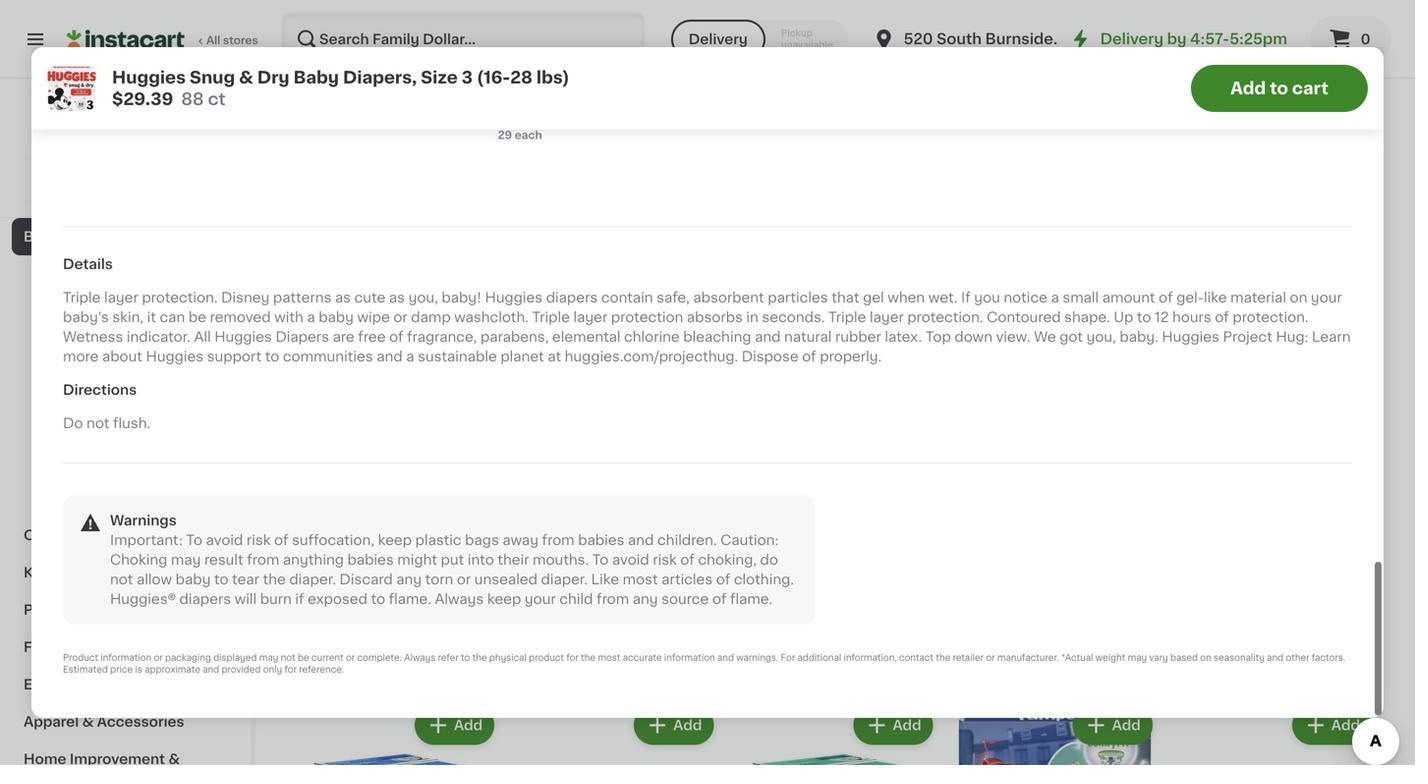 Task type: locate. For each thing, give the bounding box(es) containing it.
0 horizontal spatial most
[[598, 654, 621, 663]]

got
[[1060, 330, 1083, 344]]

1 horizontal spatial for
[[567, 654, 579, 663]]

$ 13 79 up 28
[[502, 45, 548, 66]]

product group
[[514, 0, 718, 296], [295, 315, 499, 645], [514, 315, 718, 683], [734, 315, 937, 645], [953, 315, 1157, 625], [1173, 315, 1376, 625], [295, 702, 499, 766], [514, 702, 718, 766], [734, 702, 937, 766], [953, 702, 1157, 766], [1173, 702, 1376, 766]]

to up baby.
[[1137, 311, 1152, 324]]

lbs) inside huggies snug & dry baby diapers, size 6 (35+ lbs) 19 ct •
[[204, 91, 230, 105]]

office
[[24, 529, 68, 543]]

7 left the (41+
[[370, 91, 377, 105]]

add button down the factors.
[[1294, 708, 1370, 744]]

baby inside huggies snug & dry baby diapers, size 6 (35+ lbs) 19 ct •
[[206, 71, 242, 85]]

be inside triple layer protection. disney patterns as cute as you, baby! huggies diapers contain safe, absorbent particles that gel when wet. if you notice a small amount of gel-like material on your baby's skin, it can be removed with a baby wipe or damp washcloth. triple layer protection absorbs in seconds. triple layer protection. contoured shape. up to 12 hours of protection. wetness indicator. all huggies diapers are free of fragrance, parabens, elemental chlorine bleaching and natural rubber latex. top down view. we got you, baby. huggies project hug: learn more about huggies support to communities and a sustainable planet at huggies.com/projecthug. dispose of properly.
[[189, 311, 206, 324]]

0 horizontal spatial each
[[515, 130, 542, 141]]

• inside huggies snug & dry baby diapers, size 6 (35+ lbs) 19 ct •
[[92, 110, 96, 121]]

1 information from the left
[[101, 654, 152, 663]]

baby inside baby toys link
[[35, 417, 71, 431]]

1 vertical spatial from
[[247, 553, 280, 567]]

5:25pm
[[1230, 32, 1288, 46]]

add inside add to cart button
[[1231, 80, 1266, 97]]

protection.
[[142, 291, 218, 305], [908, 311, 984, 324], [1233, 311, 1309, 324]]

1 vertical spatial most
[[598, 654, 621, 663]]

of down like
[[1215, 311, 1230, 324]]

instacart logo image
[[67, 28, 185, 51]]

not down choking
[[110, 573, 133, 587]]

32
[[734, 614, 748, 625]]

2 horizontal spatial $ 12 09
[[937, 45, 984, 66]]

each inside huggies little snugglers baby diapers, size 2 (12-18 lbs) 29 each
[[515, 130, 542, 141]]

wet.
[[929, 291, 958, 305]]

size left (35+ at the left
[[124, 91, 152, 105]]

all up support
[[194, 330, 211, 344]]

• inside huggies little snugglers baby diapers, size 1 (8-14 lbs), newborn diapers 32 each • 3 options
[[780, 614, 785, 625]]

baby health care link
[[12, 256, 239, 293]]

$ 12 09 for huggies snug & dry baby diapers, size 6 (35+ lbs)
[[67, 45, 114, 66]]

& left about
[[89, 342, 100, 356]]

little inside huggies little snugglers baby diapers, size 1 (8-14 lbs), newborn diapers 32 each • 3 options
[[795, 556, 830, 569]]

to down result
[[214, 573, 229, 587]]

lbs) inside huggies snug & dry baby diapers size 7 (41+ lbs)
[[413, 91, 438, 105]]

ct right the 88
[[208, 91, 226, 108]]

information up the price
[[101, 654, 152, 663]]

1 vertical spatial each
[[750, 614, 778, 625]]

0 horizontal spatial protection.
[[142, 291, 218, 305]]

add down product information or packaging displayed may not be current or complete. always refer to the physical product for the most accurate information and warnings. for additional information, contact the retailer or manufacturer. *actual weight may vary based on seasonality and other factors. estimated price is approximate and provided only for reference.
[[674, 719, 702, 733]]

1 vertical spatial risk
[[653, 553, 677, 567]]

& inside huggies snug & dry baby diapers, size 6 (35+ lbs) 19 ct •
[[163, 71, 174, 85]]

0 horizontal spatial •
[[92, 110, 96, 121]]

& right food
[[114, 379, 125, 393]]

baby toys link
[[12, 405, 239, 442]]

snugglers up 1
[[834, 556, 903, 569]]

diapers & wipes link
[[12, 293, 239, 330]]

0 horizontal spatial 2
[[630, 91, 639, 105]]

$ inside $ 33 39
[[518, 530, 525, 541]]

delivery by 4:57-5:25pm
[[1101, 32, 1288, 46]]

1 horizontal spatial on
[[1290, 291, 1308, 305]]

any down ups
[[633, 593, 658, 606]]

ct down lists
[[78, 110, 89, 121]]

baby up are
[[319, 311, 354, 324]]

protection
[[611, 311, 684, 324]]

$ inside the $ 2 59
[[738, 124, 745, 135]]

all stores
[[206, 35, 258, 46]]

lbs) left the 8
[[498, 111, 524, 125]]

office & craft link
[[12, 517, 239, 554]]

1 vertical spatial keep
[[487, 593, 521, 606]]

1 vertical spatial any
[[633, 593, 658, 606]]

0 horizontal spatial diapers
[[179, 593, 231, 606]]

09 up lists link
[[99, 46, 114, 57]]

1 horizontal spatial risk
[[653, 553, 677, 567]]

baby inside triple layer protection. disney patterns as cute as you, baby! huggies diapers contain safe, absorbent particles that gel when wet. if you notice a small amount of gel-like material on your baby's skin, it can be removed with a baby wipe or damp washcloth. triple layer protection absorbs in seconds. triple layer protection. contoured shape. up to 12 hours of protection. wetness indicator. all huggies diapers are free of fragrance, parabens, elemental chlorine bleaching and natural rubber latex. top down view. we got you, baby. huggies project hug: learn more about huggies support to communities and a sustainable planet at huggies.com/projecthug. dispose of properly.
[[319, 311, 354, 324]]

0 horizontal spatial may
[[171, 553, 201, 567]]

avoid
[[206, 534, 243, 547], [612, 553, 650, 567]]

triple down the that
[[829, 311, 867, 324]]

12 up lists
[[74, 45, 97, 66]]

bags
[[465, 534, 499, 547]]

current
[[312, 654, 344, 663]]

$ inside $ 8 69
[[518, 124, 525, 135]]

2 vertical spatial a
[[406, 350, 414, 364]]

snug inside huggies snug & dry baby diapers, size 6 (35+ lbs) 19 ct •
[[124, 71, 159, 85]]

options down (4.13k)
[[1198, 109, 1241, 120]]

may up only
[[259, 654, 279, 663]]

baby inside warnings important: to avoid risk of suffocation, keep plastic bags away from babies and children. caution: choking may result from anything babies might put into their mouths. to avoid risk of choking, do not allow baby to tear the diaper. discard any torn or unsealed diaper. like most articles of clothing. huggies® diapers will burn if exposed to flame. always keep your child from any source of flame.
[[176, 573, 211, 587]]

reference.
[[299, 666, 344, 675]]

or inside warnings important: to avoid risk of suffocation, keep plastic bags away from babies and children. caution: choking may result from anything babies might put into their mouths. to avoid risk of choking, do not allow baby to tear the diaper. discard any torn or unsealed diaper. like most articles of clothing. huggies® diapers will burn if exposed to flame. always keep your child from any source of flame.
[[457, 573, 471, 587]]

13 up the $ 2 59
[[727, 45, 750, 66]]

2 horizontal spatial may
[[1128, 654, 1147, 663]]

or up approximate
[[154, 654, 163, 663]]

dry for •
[[177, 71, 202, 85]]

3
[[462, 69, 473, 86], [787, 614, 795, 625]]

add up sustainable
[[454, 332, 483, 346]]

2 diaper. from the left
[[541, 573, 588, 587]]

not inside warnings important: to avoid risk of suffocation, keep plastic bags away from babies and children. caution: choking may result from anything babies might put into their mouths. to avoid risk of choking, do not allow baby to tear the diaper. discard any torn or unsealed diaper. like most articles of clothing. huggies® diapers will burn if exposed to flame. always keep your child from any source of flame.
[[110, 573, 133, 587]]

little up newborn at the right of page
[[795, 556, 830, 569]]

2 09 from the left
[[316, 46, 331, 57]]

1 $ 12 09 from the left
[[67, 45, 114, 66]]

7 inside huggies snug & dry baby diapers size 7 (41+ lbs)
[[370, 91, 377, 105]]

with
[[274, 311, 304, 324]]

huggies up washcloth.
[[485, 291, 543, 305]]

79 up do
[[770, 530, 784, 541]]

more baby supplies
[[35, 492, 174, 505]]

washcloth.
[[454, 311, 529, 324]]

19 inside huggies snug & dry baby diapers, size 6 (35+ lbs) 19 ct •
[[63, 110, 75, 121]]

planet
[[501, 350, 544, 364]]

each inside huggies little snugglers baby diapers, size 1 (8-14 lbs), newborn diapers 32 each • 3 options
[[750, 614, 778, 625]]

on inside triple layer protection. disney patterns as cute as you, baby! huggies diapers contain safe, absorbent particles that gel when wet. if you notice a small amount of gel-like material on your baby's skin, it can be removed with a baby wipe or damp washcloth. triple layer protection absorbs in seconds. triple layer protection. contoured shape. up to 12 hours of protection. wetness indicator. all huggies diapers are free of fragrance, parabens, elemental chlorine bleaching and natural rubber latex. top down view. we got you, baby. huggies project hug: learn more about huggies support to communities and a sustainable planet at huggies.com/projecthug. dispose of properly.
[[1290, 291, 1308, 305]]

diapers, inside huggies snug & dry baby diapers, size 3 (16-28 lbs) $29.39 88 ct
[[343, 69, 417, 86]]

baby left health
[[35, 267, 71, 281]]

$
[[67, 46, 74, 57], [720, 46, 727, 57], [284, 46, 292, 57], [502, 46, 509, 57], [937, 46, 944, 57], [1155, 46, 1162, 57], [299, 124, 306, 135], [738, 124, 745, 135], [518, 124, 525, 135], [957, 124, 964, 135], [1176, 124, 1184, 135], [299, 530, 306, 541], [738, 530, 745, 541], [518, 530, 525, 541]]

None search field
[[281, 12, 646, 67]]

$ 13 79 for huggies little snugglers baby diapers, size 1 (8-14 lbs), newborn diapers
[[738, 529, 784, 550]]

more
[[35, 492, 71, 505]]

little inside huggies little snugglers baby diapers, size 2 (12-18 lbs) 29 each
[[559, 71, 594, 85]]

0 horizontal spatial diaper.
[[289, 573, 336, 587]]

triple up at
[[532, 311, 570, 324]]

diaper. down anything
[[289, 573, 336, 587]]

lbs) inside huggies little snugglers baby diapers, size 2 (12-18 lbs) 29 each
[[498, 111, 524, 125]]

& inside baby food & drinks link
[[114, 379, 125, 393]]

add button down items
[[636, 708, 712, 744]]

0 horizontal spatial 6
[[156, 91, 165, 105]]

baby inside baby health care link
[[35, 267, 71, 281]]

diapers
[[546, 291, 598, 305], [179, 593, 231, 606]]

diapers inside triple layer protection. disney patterns as cute as you, baby! huggies diapers contain safe, absorbent particles that gel when wet. if you notice a small amount of gel-like material on your baby's skin, it can be removed with a baby wipe or damp washcloth. triple layer protection absorbs in seconds. triple layer protection. contoured shape. up to 12 hours of protection. wetness indicator. all huggies diapers are free of fragrance, parabens, elemental chlorine bleaching and natural rubber latex. top down view. we got you, baby. huggies project hug: learn more about huggies support to communities and a sustainable planet at huggies.com/projecthug. dispose of properly.
[[276, 330, 329, 344]]

0 horizontal spatial 29
[[498, 130, 512, 141]]

1 horizontal spatial diapers
[[546, 291, 598, 305]]

1 vertical spatial little
[[795, 556, 830, 569]]

69
[[542, 124, 557, 135]]

(12-
[[642, 91, 667, 105]]

0 vertical spatial not
[[87, 417, 110, 431]]

0 horizontal spatial you,
[[409, 291, 438, 305]]

& inside office & craft link
[[72, 529, 83, 543]]

9 up luvs
[[1162, 45, 1176, 66]]

2 information from the left
[[664, 654, 715, 663]]

& up (35+ at the left
[[163, 71, 174, 85]]

0 vertical spatial to
[[186, 534, 202, 547]]

snugglers up (12-
[[598, 71, 667, 85]]

size left (12-
[[598, 91, 627, 105]]

to up like
[[593, 553, 609, 567]]

electronics link
[[12, 667, 239, 704]]

at
[[548, 350, 561, 364]]

displayed
[[213, 654, 257, 663]]

0 horizontal spatial for
[[285, 666, 297, 675]]

lists link
[[12, 73, 239, 112]]

baby
[[293, 69, 339, 86], [206, 71, 242, 85], [424, 71, 459, 85], [498, 91, 534, 105], [24, 230, 60, 244], [35, 267, 71, 281], [35, 379, 71, 393], [35, 417, 71, 431], [75, 492, 110, 505], [734, 575, 770, 589]]

09 up huggies snug & dry baby diapers, size 3 (16-28 lbs) $29.39 88 ct
[[316, 46, 331, 57]]

$ 13 79 up do
[[738, 529, 784, 550]]

1 horizontal spatial avoid
[[612, 553, 650, 567]]

baby left toys
[[35, 417, 71, 431]]

dry inside huggies snug & dry baby diapers, size 6 (35+ lbs) 19 ct •
[[177, 71, 202, 85]]

ct inside huggies snug & dry baby diapers, size 3 (16-28 lbs) $29.39 88 ct
[[208, 91, 226, 108]]

79 for goodnites boys' nighttime bedwetting underwear, size s/m (43-68 lbs)
[[331, 530, 345, 541]]

add inside product group
[[674, 332, 702, 346]]

burn
[[260, 593, 292, 606]]

1 vertical spatial 29
[[498, 130, 512, 141]]

as
[[335, 291, 351, 305], [389, 291, 405, 305]]

diapers, inside huggies little snugglers baby diapers, size 1 (8-14 lbs), newborn diapers 32 each • 3 options
[[773, 575, 830, 589]]

your down pampers
[[525, 593, 556, 606]]

79 for huggies little snugglers baby diapers, size 2 (12-18 lbs)
[[534, 46, 548, 57]]

tear
[[232, 573, 259, 587]]

1 horizontal spatial information
[[664, 654, 715, 663]]

• down newborn at the right of page
[[780, 614, 785, 625]]

2 horizontal spatial snug
[[342, 71, 377, 85]]

1 horizontal spatial may
[[259, 654, 279, 663]]

size left 1
[[834, 575, 862, 589]]

children.
[[658, 534, 717, 547]]

1 vertical spatial baby
[[176, 573, 211, 587]]

dry inside huggies snug & dry baby diapers, size 3 (16-28 lbs) $29.39 88 ct
[[257, 69, 290, 86]]

diapers up elemental
[[546, 291, 598, 305]]

exposed
[[308, 593, 368, 606]]

& inside the bottles & formula link
[[89, 342, 100, 356]]

baby inside baby food & drinks link
[[35, 379, 71, 393]]

2 $ 12 09 from the left
[[284, 45, 331, 66]]

snugglers inside huggies little snugglers baby diapers, size 1 (8-14 lbs), newborn diapers 32 each • 3 options
[[834, 556, 903, 569]]

& left gift
[[65, 604, 77, 617]]

2 horizontal spatial not
[[281, 654, 296, 663]]

information
[[101, 654, 152, 663], [664, 654, 715, 663]]

& down stores
[[239, 69, 253, 86]]

lbs)
[[537, 69, 570, 86], [204, 91, 230, 105], [413, 91, 438, 105], [498, 111, 524, 125], [377, 595, 403, 609]]

0 vertical spatial $ 9 19
[[1155, 45, 1191, 66]]

2 vertical spatial not
[[281, 654, 296, 663]]

& up the wetness on the left top
[[93, 305, 104, 319]]

dry up (35+ at the left
[[177, 71, 202, 85]]

most
[[623, 573, 658, 587], [598, 654, 621, 663]]

baby inside huggies little snugglers baby diapers, size 1 (8-14 lbs), newborn diapers 32 each • 3 options
[[734, 575, 770, 589]]

1 vertical spatial options
[[797, 614, 840, 625]]

supplies down allow
[[111, 604, 172, 617]]

huggies®
[[110, 593, 176, 606]]

1 horizontal spatial 6
[[664, 595, 673, 609]]

delivery for delivery by 4:57-5:25pm
[[1101, 32, 1164, 46]]

on
[[1290, 291, 1308, 305], [1201, 654, 1212, 663]]

information,
[[844, 654, 897, 663]]

68
[[355, 595, 374, 609]]

0 vertical spatial snugglers
[[598, 71, 667, 85]]

a
[[1051, 291, 1060, 305], [307, 311, 315, 324], [406, 350, 414, 364]]

huggies up the 8
[[498, 71, 556, 85]]

0 vertical spatial 19
[[1178, 46, 1191, 57]]

s/m
[[295, 595, 323, 609]]

(16-
[[477, 69, 510, 86]]

huggies snug & dry baby diapers size 7 (41+ lbs)
[[280, 71, 459, 105]]

add down refer
[[454, 719, 483, 733]]

3 inside huggies snug & dry baby diapers, size 3 (16-28 lbs) $29.39 88 ct
[[462, 69, 473, 86]]

from down like
[[597, 593, 629, 606]]

size left (16-
[[421, 69, 458, 86]]

a left small at the top right
[[1051, 291, 1060, 305]]

not up only
[[281, 654, 296, 663]]

eligible
[[584, 659, 636, 673]]

household link
[[12, 181, 239, 218]]

79 inside $ 5 79
[[1199, 124, 1213, 135]]

1 vertical spatial 19
[[63, 110, 75, 121]]

lists
[[55, 86, 89, 99]]

add button down safe,
[[636, 321, 712, 357]]

suffocation,
[[292, 534, 375, 547]]

baby up 89
[[293, 69, 339, 86]]

6 inside the pampers easy ups training underwear boys size 6 4t-5t
[[664, 595, 673, 609]]

lbs) inside goodnites boys' nighttime bedwetting underwear, size s/m (43-68 lbs)
[[377, 595, 403, 609]]

diaper.
[[289, 573, 336, 587], [541, 573, 588, 587]]

delivery for delivery
[[689, 32, 748, 46]]

2 horizontal spatial 09
[[969, 46, 984, 57]]

add to cart
[[1231, 80, 1329, 97]]

6 for (35+
[[156, 91, 165, 105]]

1 horizontal spatial 9
[[1162, 45, 1176, 66]]

13 up 28
[[509, 45, 532, 66]]

from
[[542, 534, 575, 547], [247, 553, 280, 567], [597, 593, 629, 606]]

1 horizontal spatial to
[[593, 553, 609, 567]]

0 vertical spatial your
[[1311, 291, 1343, 305]]

& inside huggies snug & dry baby diapers size 7 (41+ lbs)
[[380, 71, 392, 85]]

0 vertical spatial 2
[[630, 91, 639, 105]]

0 horizontal spatial little
[[559, 71, 594, 85]]

and down packaging
[[203, 666, 219, 675]]

to inside button
[[1270, 80, 1289, 97]]

lbs) for goodnites boys' nighttime bedwetting underwear, size s/m (43-68 lbs)
[[377, 595, 403, 609]]

• left the family dollar logo
[[92, 110, 96, 121]]

that
[[832, 291, 860, 305]]

0 vertical spatial ct
[[208, 91, 226, 108]]

1 horizontal spatial snugglers
[[834, 556, 903, 569]]

19 down 520 south burnside avenue popup button
[[981, 124, 993, 135]]

child
[[560, 593, 593, 606]]

0 vertical spatial baby
[[319, 311, 354, 324]]

little for each
[[559, 71, 594, 85]]

3 $ 12 09 from the left
[[937, 45, 984, 66]]

may
[[171, 553, 201, 567], [259, 654, 279, 663], [1128, 654, 1147, 663]]

&
[[239, 69, 253, 86], [163, 71, 174, 85], [380, 71, 392, 85], [93, 305, 104, 319], [89, 342, 100, 356], [114, 379, 125, 393], [72, 529, 83, 543], [65, 604, 77, 617], [82, 716, 94, 729]]

$ inside $ 7 89
[[299, 124, 306, 135]]

6 inside huggies snug & dry baby diapers, size 6 (35+ lbs) 19 ct •
[[156, 91, 165, 105]]

essentials
[[82, 155, 154, 169]]

keep down unsealed
[[487, 593, 521, 606]]

0 horizontal spatial $ 12 09
[[67, 45, 114, 66]]

0 horizontal spatial keep
[[378, 534, 412, 547]]

0 horizontal spatial be
[[189, 311, 206, 324]]

29
[[1289, 71, 1306, 85], [498, 130, 512, 141]]

baby down all stores
[[206, 71, 242, 85]]

delivery button
[[671, 20, 766, 59]]

of left lbs),
[[713, 593, 727, 606]]

lbs) right 28
[[537, 69, 570, 86]]

$ 12 09 right 520
[[937, 45, 984, 66]]

size inside huggies snug & dry baby diapers, size 3 (16-28 lbs) $29.39 88 ct
[[421, 69, 458, 86]]

13 for huggies little snugglers baby diapers, size 1 (8-14 lbs), newborn diapers
[[745, 529, 768, 550]]

8
[[525, 123, 540, 143]]

09 down south
[[969, 46, 984, 57]]

delivery inside button
[[689, 32, 748, 46]]

family dollar logo image
[[107, 102, 144, 140]]

2 horizontal spatial dry
[[395, 71, 420, 85]]

& inside party & gift supplies link
[[65, 604, 77, 617]]

from up mouths.
[[542, 534, 575, 547]]

lbs) for huggies snug & dry baby diapers, size 6 (35+ lbs) 19 ct •
[[204, 91, 230, 105]]

28
[[510, 69, 533, 86]]

(43-
[[326, 595, 355, 609]]

little right 28
[[559, 71, 594, 85]]

you, up 'damp'
[[409, 291, 438, 305]]

as right cute
[[389, 291, 405, 305]]

size left 4
[[1244, 71, 1272, 85]]

0 horizontal spatial avoid
[[206, 534, 243, 547]]

lbs) right the (41+
[[413, 91, 438, 105]]

0 vertical spatial little
[[559, 71, 594, 85]]

0 vertical spatial 29
[[1289, 71, 1306, 85]]

to right the important:
[[186, 534, 202, 547]]

1 horizontal spatial be
[[298, 654, 309, 663]]

0 vertical spatial keep
[[378, 534, 412, 547]]

size inside huggies little snugglers baby diapers, size 2 (12-18 lbs) 29 each
[[598, 91, 627, 105]]

underwear,
[[378, 575, 457, 589]]

19
[[1178, 46, 1191, 57], [63, 110, 75, 121], [981, 124, 993, 135]]

6 for 4t-
[[664, 595, 673, 609]]

add button down information,
[[856, 708, 932, 744]]

13 for huggies little snugglers baby diapers, size 2 (12-18 lbs)
[[509, 45, 532, 66]]

1 vertical spatial all
[[194, 330, 211, 344]]

ups
[[616, 575, 643, 589]]

contoured
[[987, 311, 1061, 324]]

add left top
[[893, 332, 922, 346]]

1 horizontal spatial 3
[[787, 614, 795, 625]]

29 left the 8
[[498, 130, 512, 141]]

1 horizontal spatial baby
[[319, 311, 354, 324]]

clothing.
[[734, 573, 794, 587]]

warnings important: to avoid risk of suffocation, keep plastic bags away from babies and children. caution: choking may result from anything babies might put into their mouths. to avoid risk of choking, do not allow baby to tear the diaper. discard any torn or unsealed diaper. like most articles of clothing. huggies® diapers will burn if exposed to flame. always keep your child from any source of flame.
[[110, 514, 794, 606]]

your
[[1311, 291, 1343, 305], [525, 593, 556, 606]]

2 left (12-
[[630, 91, 639, 105]]

1 horizontal spatial diaper.
[[541, 573, 588, 587]]

by
[[1168, 32, 1187, 46]]

holiday essentials link
[[12, 144, 239, 181]]

on right based
[[1201, 654, 1212, 663]]

1 horizontal spatial flame.
[[730, 593, 773, 606]]

floral link
[[12, 629, 239, 667]]

29 right 4
[[1289, 71, 1306, 85]]

size down ups
[[632, 595, 661, 609]]

0 vertical spatial always
[[435, 593, 484, 606]]

a down patterns
[[307, 311, 315, 324]]

snug inside huggies snug & dry baby diapers size 7 (41+ lbs)
[[342, 71, 377, 85]]

supplies up warnings
[[114, 492, 174, 505]]

0 vertical spatial most
[[623, 573, 658, 587]]

0 horizontal spatial 09
[[99, 46, 114, 57]]

19 down lists
[[63, 110, 75, 121]]

1 vertical spatial your
[[525, 593, 556, 606]]

snugglers for 2
[[598, 71, 667, 85]]

to inside product information or packaging displayed may not be current or complete. always refer to the physical product for the most accurate information and warnings. for additional information, contact the retailer or manufacturer. *actual weight may vary based on seasonality and other factors. estimated price is approximate and provided only for reference.
[[461, 654, 470, 663]]

0 horizontal spatial $ 9 19
[[957, 123, 993, 143]]

0 vertical spatial diapers
[[546, 291, 598, 305]]

2 horizontal spatial a
[[1051, 291, 1060, 305]]

diapers inside triple layer protection. disney patterns as cute as you, baby! huggies diapers contain safe, absorbent particles that gel when wet. if you notice a small amount of gel-like material on your baby's skin, it can be removed with a baby wipe or damp washcloth. triple layer protection absorbs in seconds. triple layer protection. contoured shape. up to 12 hours of protection. wetness indicator. all huggies diapers are free of fragrance, parabens, elemental chlorine bleaching and natural rubber latex. top down view. we got you, baby. huggies project hug: learn more about huggies support to communities and a sustainable planet at huggies.com/projecthug. dispose of properly.
[[546, 291, 598, 305]]

huggies inside huggies snug & dry baby diapers size 7 (41+ lbs)
[[280, 71, 338, 85]]

when
[[888, 291, 925, 305]]

0 horizontal spatial ct
[[78, 110, 89, 121]]

manufacturer.
[[998, 654, 1059, 663]]

your up the learn
[[1311, 291, 1343, 305]]

flame. up 32
[[730, 593, 773, 606]]

1 horizontal spatial $ 12 09
[[284, 45, 331, 66]]

be right can
[[189, 311, 206, 324]]

any down 'might' in the bottom of the page
[[396, 573, 422, 587]]

supplies down craft
[[82, 566, 144, 580]]

layer down the gel
[[870, 311, 904, 324]]

skin,
[[112, 311, 144, 324]]

the
[[263, 573, 286, 587], [473, 654, 487, 663], [581, 654, 596, 663], [936, 654, 951, 663]]

snug inside huggies snug & dry baby diapers, size 3 (16-28 lbs) $29.39 88 ct
[[190, 69, 235, 86]]

1 vertical spatial snugglers
[[834, 556, 903, 569]]

1 flame. from the left
[[389, 593, 431, 606]]

0 horizontal spatial 3
[[462, 69, 473, 86]]

snugglers inside huggies little snugglers baby diapers, size 2 (12-18 lbs) 29 each
[[598, 71, 667, 85]]

bedwetting
[[295, 575, 375, 589]]

79 for huggies little snugglers baby diapers, size 1 (8-14 lbs), newborn diapers
[[770, 530, 784, 541]]

diapers inside warnings important: to avoid risk of suffocation, keep plastic bags away from babies and children. caution: choking may result from anything babies might put into their mouths. to avoid risk of choking, do not allow baby to tear the diaper. discard any torn or unsealed diaper. like most articles of clothing. huggies® diapers will burn if exposed to flame. always keep your child from any source of flame.
[[179, 593, 231, 606]]

0 vertical spatial risk
[[247, 534, 271, 547]]

09 for huggies snug & dry baby diapers, size 6 (35+ lbs)
[[99, 46, 114, 57]]

520
[[904, 32, 933, 46]]

$ 12 09
[[67, 45, 114, 66], [284, 45, 331, 66], [937, 45, 984, 66]]

1 09 from the left
[[99, 46, 114, 57]]

0 horizontal spatial options
[[797, 614, 840, 625]]

huggies inside huggies snug & dry baby diapers, size 6 (35+ lbs) 19 ct •
[[63, 71, 121, 85]]

1 horizontal spatial options
[[1198, 109, 1241, 120]]

0 vertical spatial 9
[[1162, 45, 1176, 66]]

for right product
[[567, 654, 579, 663]]

disney
[[221, 291, 270, 305]]



Task type: vqa. For each thing, say whether or not it's contained in the screenshot.
Lemon
no



Task type: describe. For each thing, give the bounding box(es) containing it.
the right see
[[581, 654, 596, 663]]

of right free on the top left
[[389, 330, 404, 344]]

89
[[320, 124, 335, 135]]

snugglers for 1
[[834, 556, 903, 569]]

add button inside product group
[[636, 321, 712, 357]]

baby's
[[63, 311, 109, 324]]

add down weight
[[1112, 719, 1141, 733]]

gel-
[[1177, 291, 1204, 305]]

weight
[[1096, 654, 1126, 663]]

or right retailer
[[986, 654, 995, 663]]

shape.
[[1065, 311, 1111, 324]]

craft
[[87, 529, 123, 543]]

baby health care
[[35, 267, 157, 281]]

1 diaper. from the left
[[289, 573, 336, 587]]

09 for huggies snug & dry baby diapers size 7 (41+ lbs)
[[316, 46, 331, 57]]

and left 'warnings.'
[[718, 654, 734, 663]]

0 vertical spatial babies
[[578, 534, 625, 547]]

(2.87k)
[[587, 616, 627, 627]]

add button down baby!
[[417, 321, 493, 357]]

gel
[[863, 291, 884, 305]]

1 horizontal spatial $ 9 19
[[1155, 45, 1191, 66]]

0 horizontal spatial any
[[396, 573, 422, 587]]

0 horizontal spatial risk
[[247, 534, 271, 547]]

2 horizontal spatial layer
[[870, 311, 904, 324]]

$ 13 79 up 59
[[720, 45, 766, 66]]

0 vertical spatial for
[[567, 654, 579, 663]]

& inside apparel & accessories link
[[82, 716, 94, 729]]

1 horizontal spatial layer
[[574, 311, 608, 324]]

removed
[[210, 311, 271, 324]]

79 up 59
[[752, 46, 766, 57]]

1 vertical spatial $ 9 19
[[957, 123, 993, 143]]

0 vertical spatial from
[[542, 534, 575, 547]]

size inside the pampers easy ups training underwear boys size 6 4t-5t
[[632, 595, 661, 609]]

1 as from the left
[[335, 291, 351, 305]]

diapers, inside huggies snug & dry baby diapers, size 6 (35+ lbs) 19 ct •
[[63, 91, 120, 105]]

2 horizontal spatial 2
[[1189, 109, 1196, 120]]

$ inside $ 5 79
[[1176, 124, 1184, 135]]

$8
[[615, 558, 630, 569]]

0 horizontal spatial 9
[[964, 123, 979, 143]]

and inside warnings important: to avoid risk of suffocation, keep plastic bags away from babies and children. caution: choking may result from anything babies might put into their mouths. to avoid risk of choking, do not allow baby to tear the diaper. discard any torn or unsealed diaper. like most articles of clothing. huggies® diapers will burn if exposed to flame. always keep your child from any source of flame.
[[628, 534, 654, 547]]

absorbent
[[693, 291, 764, 305]]

3 09 from the left
[[969, 46, 984, 57]]

pampers
[[514, 575, 576, 589]]

the left retailer
[[936, 654, 951, 663]]

always inside product information or packaging displayed may not be current or complete. always refer to the physical product for the most accurate information and warnings. for additional information, contact the retailer or manufacturer. *actual weight may vary based on seasonality and other factors. estimated price is approximate and provided only for reference.
[[404, 654, 436, 663]]

2 horizontal spatial protection.
[[1233, 311, 1309, 324]]

see
[[554, 659, 581, 673]]

most inside warnings important: to avoid risk of suffocation, keep plastic bags away from babies and children. caution: choking may result from anything babies might put into their mouths. to avoid risk of choking, do not allow baby to tear the diaper. discard any torn or unsealed diaper. like most articles of clothing. huggies® diapers will burn if exposed to flame. always keep your child from any source of flame.
[[623, 573, 658, 587]]

0 horizontal spatial layer
[[104, 291, 138, 305]]

put
[[441, 553, 464, 567]]

huggies down hours
[[1162, 330, 1220, 344]]

properly.
[[820, 350, 882, 364]]

12 right 520
[[944, 45, 967, 66]]

$ 5 79
[[1176, 123, 1213, 143]]

diapers, inside huggies little snugglers baby diapers, size 2 (12-18 lbs) 29 each
[[537, 91, 595, 105]]

(8-
[[875, 575, 896, 589]]

and left other
[[1267, 654, 1284, 663]]

size inside huggies snug & dry baby diapers size 7 (41+ lbs)
[[338, 91, 366, 105]]

(802)
[[368, 616, 397, 627]]

*actual
[[1062, 654, 1094, 663]]

nighttime
[[413, 556, 482, 569]]

1 horizontal spatial protection.
[[908, 311, 984, 324]]

always inside warnings important: to avoid risk of suffocation, keep plastic bags away from babies and children. caution: choking may result from anything babies might put into their mouths. to avoid risk of choking, do not allow baby to tear the diaper. discard any torn or unsealed diaper. like most articles of clothing. huggies® diapers will burn if exposed to flame. always keep your child from any source of flame.
[[435, 593, 484, 606]]

activity link
[[12, 442, 239, 480]]

2 horizontal spatial 19
[[1178, 46, 1191, 57]]

1 vertical spatial to
[[593, 553, 609, 567]]

into
[[468, 553, 494, 567]]

party & gift supplies
[[24, 604, 172, 617]]

lbs) inside huggies snug & dry baby diapers, size 3 (16-28 lbs) $29.39 88 ct
[[537, 69, 570, 86]]

1 horizontal spatial 29
[[1289, 71, 1306, 85]]

0 vertical spatial supplies
[[114, 492, 174, 505]]

baby.
[[1120, 330, 1159, 344]]

13 for goodnites boys' nighttime bedwetting underwear, size s/m (43-68 lbs)
[[306, 529, 329, 550]]

huggies snug & dry baby diapers, size 6 (35+ lbs) 19 ct •
[[63, 71, 242, 121]]

all inside "link"
[[206, 35, 220, 46]]

service type group
[[671, 20, 849, 59]]

wetness
[[63, 330, 123, 344]]

to right support
[[265, 350, 279, 364]]

down
[[955, 330, 993, 344]]

safe,
[[657, 291, 690, 305]]

see eligible items
[[554, 659, 679, 673]]

lbs),
[[734, 595, 763, 609]]

options inside huggies little snugglers baby diapers, size 1 (8-14 lbs), newborn diapers 32 each • 3 options
[[797, 614, 840, 625]]

of down natural
[[802, 350, 817, 364]]

diapers inside huggies snug & dry baby diapers size 7 (41+ lbs)
[[280, 91, 334, 105]]

huggies down indicator. at left top
[[146, 350, 204, 364]]

discard
[[340, 573, 393, 587]]

1 vertical spatial for
[[285, 666, 297, 675]]

huggies snug & dry baby diapers, size 3 (16-28 lbs) $29.39 88 ct
[[112, 69, 570, 108]]

0 horizontal spatial from
[[247, 553, 280, 567]]

diapers inside huggies little snugglers baby diapers, size 1 (8-14 lbs), newborn diapers 32 each • 3 options
[[833, 595, 887, 609]]

and down free on the top left
[[377, 350, 403, 364]]

& inside the diapers & wipes link
[[93, 305, 104, 319]]

indicator.
[[127, 330, 191, 344]]

dry for 88
[[257, 69, 290, 86]]

avenue
[[1057, 32, 1114, 46]]

huggies down "removed"
[[214, 330, 272, 344]]

your inside warnings important: to avoid risk of suffocation, keep plastic bags away from babies and children. caution: choking may result from anything babies might put into their mouths. to avoid risk of choking, do not allow baby to tear the diaper. discard any torn or unsealed diaper. like most articles of clothing. huggies® diapers will burn if exposed to flame. always keep your child from any source of flame.
[[525, 593, 556, 606]]

$ 12 09 for huggies snug & dry baby diapers size 7 (41+ lbs)
[[284, 45, 331, 66]]

12 up huggies snug & dry baby diapers, size 3 (16-28 lbs) $29.39 88 ct
[[292, 45, 314, 66]]

2 horizontal spatial triple
[[829, 311, 867, 324]]

size inside goodnites boys' nighttime bedwetting underwear, size s/m (43-68 lbs)
[[460, 575, 489, 589]]

baby inside more baby supplies link
[[75, 492, 110, 505]]

contact
[[899, 654, 934, 663]]

away
[[503, 534, 539, 547]]

0 horizontal spatial not
[[87, 417, 110, 431]]

wipes
[[107, 305, 150, 319]]

1
[[866, 575, 872, 589]]

3 inside huggies little snugglers baby diapers, size 1 (8-14 lbs), newborn diapers 32 each • 3 options
[[787, 614, 795, 625]]

not inside product information or packaging displayed may not be current or complete. always refer to the physical product for the most accurate information and warnings. for additional information, contact the retailer or manufacturer. *actual weight may vary based on seasonality and other factors. estimated price is approximate and provided only for reference.
[[281, 654, 296, 663]]

baby food & drinks link
[[12, 368, 239, 405]]

notice
[[1004, 291, 1048, 305]]

lbs) for huggies snug & dry baby diapers size 7 (41+ lbs)
[[413, 91, 438, 105]]

baby toys
[[35, 417, 107, 431]]

unsealed
[[475, 573, 538, 587]]

baby inside huggies snug & dry baby diapers, size 3 (16-28 lbs) $29.39 88 ct
[[293, 69, 339, 86]]

2 inside huggies little snugglers baby diapers, size 2 (12-18 lbs) 29 each
[[630, 91, 639, 105]]

baby inside baby "link"
[[24, 230, 60, 244]]

12 inside triple layer protection. disney patterns as cute as you, baby! huggies diapers contain safe, absorbent particles that gel when wet. if you notice a small amount of gel-like material on your baby's skin, it can be removed with a baby wipe or damp washcloth. triple layer protection absorbs in seconds. triple layer protection. contoured shape. up to 12 hours of protection. wetness indicator. all huggies diapers are free of fragrance, parabens, elemental chlorine bleaching and natural rubber latex. top down view. we got you, baby. huggies project hug: learn more about huggies support to communities and a sustainable planet at huggies.com/projecthug. dispose of properly.
[[1155, 311, 1169, 324]]

sustainable
[[418, 350, 497, 364]]

dispose
[[742, 350, 799, 364]]

baby inside huggies little snugglers baby diapers, size 2 (12-18 lbs) 29 each
[[498, 91, 534, 105]]

dry inside huggies snug & dry baby diapers size 7 (41+ lbs)
[[395, 71, 420, 85]]

add button down refer
[[417, 708, 493, 744]]

2 vertical spatial supplies
[[111, 604, 172, 617]]

0 vertical spatial avoid
[[206, 534, 243, 547]]

add button right project
[[1294, 321, 1370, 357]]

estimated
[[63, 666, 108, 675]]

add right hug:
[[1332, 332, 1361, 346]]

huggies inside huggies little snugglers baby diapers, size 2 (12-18 lbs) 29 each
[[498, 71, 556, 85]]

add down contact at the bottom
[[893, 719, 922, 733]]

like
[[1204, 291, 1227, 305]]

will
[[235, 593, 257, 606]]

$ 8 69
[[518, 123, 557, 143]]

(41+
[[381, 91, 409, 105]]

0 horizontal spatial triple
[[63, 291, 101, 305]]

boys
[[593, 595, 629, 609]]

most inside product information or packaging displayed may not be current or complete. always refer to the physical product for the most accurate information and warnings. for additional information, contact the retailer or manufacturer. *actual weight may vary based on seasonality and other factors. estimated price is approximate and provided only for reference.
[[598, 654, 621, 663]]

factors.
[[1312, 654, 1346, 663]]

kitchen
[[24, 566, 79, 580]]

add down the factors.
[[1332, 719, 1361, 733]]

1 vertical spatial babies
[[347, 553, 394, 567]]

diapers up bottles
[[35, 305, 89, 319]]

their
[[498, 553, 529, 567]]

of down the choking,
[[716, 573, 731, 587]]

2 as from the left
[[389, 291, 405, 305]]

and up the dispose
[[755, 330, 781, 344]]

caution:
[[721, 534, 779, 547]]

all inside triple layer protection. disney patterns as cute as you, baby! huggies diapers contain safe, absorbent particles that gel when wet. if you notice a small amount of gel-like material on your baby's skin, it can be removed with a baby wipe or damp washcloth. triple layer protection absorbs in seconds. triple layer protection. contoured shape. up to 12 hours of protection. wetness indicator. all huggies diapers are free of fragrance, parabens, elemental chlorine bleaching and natural rubber latex. top down view. we got you, baby. huggies project hug: learn more about huggies support to communities and a sustainable planet at huggies.com/projecthug. dispose of properly.
[[194, 330, 211, 344]]

may inside warnings important: to avoid risk of suffocation, keep plastic bags away from babies and children. caution: choking may result from anything babies might put into their mouths. to avoid risk of choking, do not allow baby to tear the diaper. discard any torn or unsealed diaper. like most articles of clothing. huggies® diapers will burn if exposed to flame. always keep your child from any source of flame.
[[171, 553, 201, 567]]

spend
[[520, 558, 556, 569]]

1 horizontal spatial 2
[[745, 123, 758, 143]]

do
[[760, 553, 779, 567]]

$ 2 59
[[738, 123, 775, 143]]

of down children.
[[681, 553, 695, 567]]

of up anything
[[274, 534, 289, 547]]

1 horizontal spatial you,
[[1087, 330, 1117, 344]]

1 vertical spatial 7
[[306, 123, 319, 143]]

seasonality
[[1214, 654, 1265, 663]]

accurate
[[623, 654, 662, 663]]

1 horizontal spatial triple
[[532, 311, 570, 324]]

on inside product information or packaging displayed may not be current or complete. always refer to the physical product for the most accurate information and warnings. for additional information, contact the retailer or manufacturer. *actual weight may vary based on seasonality and other factors. estimated price is approximate and provided only for reference.
[[1201, 654, 1212, 663]]

add to cart button
[[1191, 65, 1368, 112]]

holiday
[[24, 155, 78, 169]]

1 horizontal spatial keep
[[487, 593, 521, 606]]

are
[[333, 330, 355, 344]]

the inside warnings important: to avoid risk of suffocation, keep plastic bags away from babies and children. caution: choking may result from anything babies might put into their mouths. to avoid risk of choking, do not allow baby to tear the diaper. discard any torn or unsealed diaper. like most articles of clothing. huggies® diapers will burn if exposed to flame. always keep your child from any source of flame.
[[263, 573, 286, 587]]

(35+
[[168, 91, 200, 105]]

1 vertical spatial supplies
[[82, 566, 144, 580]]

$ 13 79 for goodnites boys' nighttime bedwetting underwear, size s/m (43-68 lbs)
[[299, 529, 345, 550]]

0 horizontal spatial to
[[186, 534, 202, 547]]

material
[[1231, 291, 1287, 305]]

0 vertical spatial you,
[[409, 291, 438, 305]]

formula
[[103, 342, 159, 356]]

to up the (802)
[[371, 593, 385, 606]]

or right current
[[346, 654, 355, 663]]

items
[[639, 659, 679, 673]]

0 horizontal spatial a
[[307, 311, 315, 324]]

add button down when
[[856, 321, 932, 357]]

product group containing 8
[[514, 0, 718, 296]]

your inside triple layer protection. disney patterns as cute as you, baby! huggies diapers contain safe, absorbent particles that gel when wet. if you notice a small amount of gel-like material on your baby's skin, it can be removed with a baby wipe or damp washcloth. triple layer protection absorbs in seconds. triple layer protection. contoured shape. up to 12 hours of protection. wetness indicator. all huggies diapers are free of fragrance, parabens, elemental chlorine bleaching and natural rubber latex. top down view. we got you, baby. huggies project hug: learn more about huggies support to communities and a sustainable planet at huggies.com/projecthug. dispose of properly.
[[1311, 291, 1343, 305]]

product group containing 33
[[514, 315, 718, 683]]

mouths.
[[533, 553, 589, 567]]

damp
[[411, 311, 451, 324]]

baby!
[[442, 291, 482, 305]]

little for diapers
[[795, 556, 830, 569]]

food
[[75, 379, 110, 393]]

(4.13k)
[[1224, 93, 1261, 104]]

520 south burnside avenue
[[904, 32, 1114, 46]]

1 horizontal spatial any
[[633, 593, 658, 606]]

huggies inside huggies little snugglers baby diapers, size 1 (8-14 lbs), newborn diapers 32 each • 3 options
[[734, 556, 791, 569]]

bottles & formula link
[[12, 330, 239, 368]]

29 inside huggies little snugglers baby diapers, size 2 (12-18 lbs) 29 each
[[498, 130, 512, 141]]

do not flush.
[[63, 417, 151, 431]]

2 vertical spatial from
[[597, 593, 629, 606]]

2 flame. from the left
[[730, 593, 773, 606]]

4t-
[[677, 595, 700, 609]]

contain
[[601, 291, 653, 305]]

or inside triple layer protection. disney patterns as cute as you, baby! huggies diapers contain safe, absorbent particles that gel when wet. if you notice a small amount of gel-like material on your baby's skin, it can be removed with a baby wipe or damp washcloth. triple layer protection absorbs in seconds. triple layer protection. contoured shape. up to 12 hours of protection. wetness indicator. all huggies diapers are free of fragrance, parabens, elemental chlorine bleaching and natural rubber latex. top down view. we got you, baby. huggies project hug: learn more about huggies support to communities and a sustainable planet at huggies.com/projecthug. dispose of properly.
[[394, 311, 408, 324]]

1 horizontal spatial 19
[[981, 124, 993, 135]]

if
[[295, 593, 304, 606]]

about
[[102, 350, 142, 364]]

torn
[[425, 573, 453, 587]]

$ 13 79 for huggies little snugglers baby diapers, size 2 (12-18 lbs)
[[502, 45, 548, 66]]

be inside product information or packaging displayed may not be current or complete. always refer to the physical product for the most accurate information and warnings. for additional information, contact the retailer or manufacturer. *actual weight may vary based on seasonality and other factors. estimated price is approximate and provided only for reference.
[[298, 654, 309, 663]]

allow
[[137, 573, 172, 587]]

of left gel- at the right top of page
[[1159, 291, 1173, 305]]

size inside huggies snug & dry baby diapers, size 6 (35+ lbs) 19 ct •
[[124, 91, 152, 105]]

snug for •
[[124, 71, 159, 85]]

add button down amount
[[1075, 321, 1151, 357]]

packaging
[[165, 654, 211, 663]]

provided
[[222, 666, 261, 675]]

snug for 88
[[190, 69, 235, 86]]

diapers up (4.13k)
[[1186, 71, 1240, 85]]

huggies inside huggies snug & dry baby diapers, size 3 (16-28 lbs) $29.39 88 ct
[[112, 69, 186, 86]]

additional
[[798, 654, 842, 663]]

0 vertical spatial a
[[1051, 291, 1060, 305]]

product
[[529, 654, 564, 663]]

retailer
[[953, 654, 984, 663]]

the left physical
[[473, 654, 487, 663]]

warnings
[[110, 514, 177, 528]]

ct inside huggies snug & dry baby diapers, size 6 (35+ lbs) 19 ct •
[[78, 110, 89, 121]]

add button down weight
[[1075, 708, 1151, 744]]

apparel & accessories link
[[12, 704, 239, 741]]

520 south burnside avenue button
[[873, 12, 1114, 67]]

& inside huggies snug & dry baby diapers, size 3 (16-28 lbs) $29.39 88 ct
[[239, 69, 253, 86]]

add down up
[[1112, 332, 1141, 346]]

baby inside huggies snug & dry baby diapers size 7 (41+ lbs)
[[424, 71, 459, 85]]

size inside huggies little snugglers baby diapers, size 1 (8-14 lbs), newborn diapers 32 each • 3 options
[[834, 575, 862, 589]]

lbs) for huggies little snugglers baby diapers, size 2 (12-18 lbs) 29 each
[[498, 111, 524, 125]]



